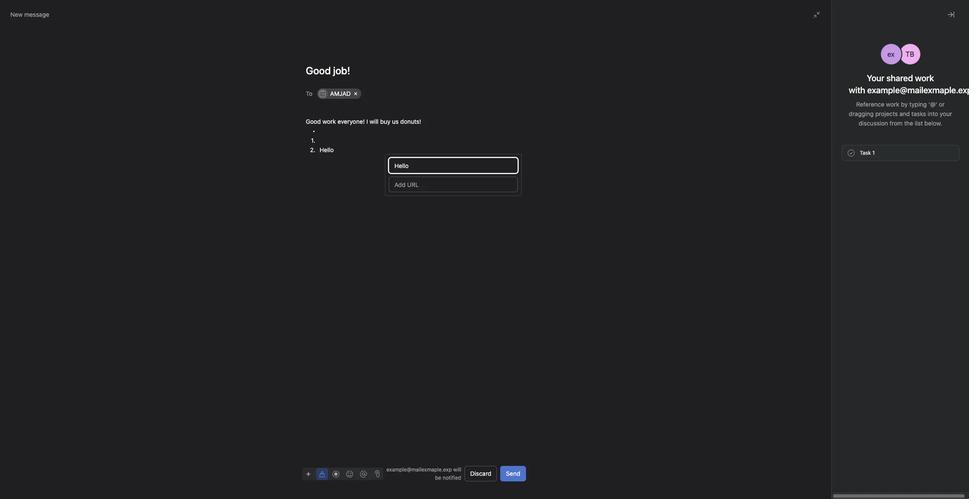 Task type: vqa. For each thing, say whether or not it's contained in the screenshot.
Hide Sidebar icon
yes



Task type: describe. For each thing, give the bounding box(es) containing it.
first update tyler black
[[819, 269, 858, 287]]

members
[[876, 214, 906, 222]]

formatting image
[[319, 471, 326, 478]]

send for send message to members
[[819, 214, 836, 222]]

amjad row
[[318, 88, 524, 101]]

1 horizontal spatial close image
[[948, 11, 955, 18]]

we're
[[900, 128, 915, 135]]

send for send
[[506, 470, 520, 478]]

project created
[[819, 347, 868, 355]]

tyler inside project created tyler black
[[819, 358, 833, 365]]

us
[[392, 118, 399, 125]]

the inside reference work by typing '@' or dragging projects and tasks into your discussion from the list below.
[[905, 120, 914, 127]]

message for new
[[24, 11, 49, 18]]

at risk
[[809, 65, 833, 75]]

edit message draft document
[[295, 117, 536, 155]]

discard
[[470, 470, 492, 478]]

your shared work with example@mailexmaple.exp
[[849, 73, 969, 95]]

0 vertical spatial ex
[[888, 50, 895, 58]]

tyler black link inside "latest status update" "element"
[[833, 144, 865, 151]]

from
[[890, 120, 903, 127]]

i inside document
[[366, 118, 368, 125]]

into
[[928, 110, 939, 117]]

work for good work everyone! i will buy us donuts!
[[322, 118, 336, 125]]

tyler black link for track
[[819, 247, 851, 254]]

hello
[[319, 146, 334, 154]]

what
[[816, 118, 830, 126]]

task 1
[[860, 150, 875, 156]]

summary what is the origin of halloween? it's november, let's go to the next thing now, we're at risk!
[[816, 109, 947, 135]]

latest status update element
[[809, 83, 959, 167]]

0 horizontal spatial and
[[331, 99, 341, 106]]

discussion
[[859, 120, 888, 127]]

projects
[[876, 110, 898, 117]]

1 vertical spatial close image
[[932, 486, 939, 493]]

next
[[856, 128, 868, 135]]

joined
[[935, 302, 954, 309]]

good
[[306, 118, 321, 125]]

the down origin
[[846, 128, 855, 135]]

will inside edit message draft document
[[370, 118, 378, 125]]

tasks
[[912, 110, 926, 117]]

your
[[867, 73, 885, 83]]

tb
[[906, 50, 915, 58]]

is falling
[[836, 95, 862, 102]]

track for track is falling
[[816, 95, 834, 102]]

amjad cell
[[318, 89, 361, 99]]

you
[[819, 302, 831, 309]]

to inside summary what is the origin of halloween? it's november, let's go to the next thing now, we're at risk!
[[838, 128, 844, 135]]

work for reference work by typing '@' or dragging projects and tasks into your discussion from the list below.
[[886, 101, 900, 108]]

tyler black link for first
[[819, 279, 851, 287]]

it's
[[905, 118, 913, 126]]

track for track is falling tyler black
[[819, 236, 837, 244]]

1 horizontal spatial to
[[868, 214, 874, 222]]

november,
[[915, 118, 945, 126]]

at
[[917, 128, 922, 135]]

of
[[865, 118, 871, 126]]

go
[[830, 128, 837, 135]]

track is falling button
[[819, 236, 876, 244]]

and inside reference work by typing '@' or dragging projects and tasks into your discussion from the list below.
[[900, 110, 910, 117]]

dragging
[[849, 110, 874, 117]]

insert an object image
[[306, 472, 311, 477]]

halloween?
[[873, 118, 903, 126]]

first update button
[[819, 269, 888, 277]]

or
[[939, 101, 945, 108]]

update
[[835, 269, 858, 277]]

emoji image
[[346, 471, 353, 478]]



Task type: locate. For each thing, give the bounding box(es) containing it.
i right everyone! at left top
[[366, 118, 368, 125]]

Add text text field
[[389, 158, 518, 173]]

example@mailexmaple.exp up be
[[387, 467, 452, 473]]

Add subject text field
[[295, 64, 536, 77]]

by
[[901, 101, 908, 108]]

1 vertical spatial is
[[839, 236, 844, 244]]

origin
[[848, 118, 864, 126]]

1 horizontal spatial i
[[366, 118, 368, 125]]

is inside summary what is the origin of halloween? it's november, let's go to the next thing now, we're at risk!
[[831, 118, 836, 126]]

1 vertical spatial message
[[837, 214, 866, 222]]

2 vertical spatial work
[[322, 118, 336, 125]]

0 horizontal spatial to
[[838, 128, 844, 135]]

discard button
[[465, 466, 497, 482]]

black inside tyler black just now
[[849, 144, 865, 151]]

now,
[[885, 128, 898, 135]]

1 horizontal spatial message
[[837, 214, 866, 222]]

tyler black link down project created on the bottom of page
[[819, 358, 851, 365]]

is left falling at the top of the page
[[839, 236, 844, 244]]

new
[[10, 11, 23, 18]]

track inside the track is falling tyler black
[[819, 236, 837, 244]]

0 horizontal spatial example@mailexmaple.exp
[[387, 467, 452, 473]]

example@mailexmaple.exp up ago
[[847, 302, 933, 309]]

amjad
[[330, 90, 351, 97]]

expect
[[293, 99, 312, 106]]

tyler black link down track is falling button
[[819, 247, 851, 254]]

now
[[845, 152, 855, 159]]

track
[[816, 95, 834, 102], [819, 236, 837, 244]]

send inside button
[[506, 470, 520, 478]]

black inside the track is falling tyler black
[[835, 247, 851, 254]]

message up falling at the top of the page
[[837, 214, 866, 222]]

example@mailexmaple.exp inside example@mailexmaple.exp will be notified
[[387, 467, 452, 473]]

0 horizontal spatial close image
[[932, 486, 939, 493]]

example@mailexmaple.exp
[[847, 302, 933, 309], [387, 467, 452, 473]]

0 vertical spatial work
[[915, 73, 934, 83]]

i left "expect"
[[290, 99, 291, 106]]

thing
[[870, 128, 884, 135]]

and
[[331, 99, 341, 106], [900, 110, 910, 117], [833, 302, 845, 309]]

and inside you and example@mailexmaple.exp joined 8 minutes ago
[[833, 302, 845, 309]]

to
[[306, 90, 312, 97]]

toolbar
[[302, 468, 371, 480]]

to
[[838, 128, 844, 135], [868, 214, 874, 222]]

1
[[873, 150, 875, 156]]

track is falling
[[816, 95, 862, 102]]

shared
[[887, 73, 913, 83]]

risk!
[[924, 128, 935, 135]]

the up we're
[[905, 120, 914, 127]]

1 vertical spatial track
[[819, 236, 837, 244]]

tyler down first
[[819, 279, 833, 287]]

below.
[[925, 120, 943, 127]]

i
[[290, 99, 291, 106], [366, 118, 368, 125]]

1 vertical spatial i
[[366, 118, 368, 125]]

record a video image
[[332, 471, 339, 478]]

1 horizontal spatial ex
[[888, 50, 895, 58]]

good job!
[[842, 485, 869, 493]]

Add URL text field
[[389, 177, 518, 192]]

ex down minutes
[[834, 324, 839, 331]]

tyler black link
[[833, 144, 865, 151], [819, 247, 851, 254], [819, 279, 851, 287], [819, 358, 851, 365]]

work inside your shared work with example@mailexmaple.exp
[[915, 73, 934, 83]]

will
[[370, 118, 378, 125], [453, 467, 461, 473]]

0 horizontal spatial is
[[831, 118, 836, 126]]

black down project created on the bottom of page
[[835, 358, 851, 365]]

message for send
[[837, 214, 866, 222]]

and down amjad
[[331, 99, 341, 106]]

list
[[915, 120, 923, 127]]

track left falling at the top of the page
[[819, 236, 837, 244]]

tyler black link for project created
[[819, 358, 851, 365]]

0 horizontal spatial send
[[506, 470, 520, 478]]

0 horizontal spatial will
[[370, 118, 378, 125]]

black down track is falling button
[[835, 247, 851, 254]]

tyler
[[833, 144, 848, 151], [819, 247, 833, 254], [819, 279, 833, 287], [819, 358, 833, 365]]

1 vertical spatial example@mailexmaple.exp
[[387, 467, 452, 473]]

close image
[[948, 11, 955, 18], [932, 486, 939, 493]]

tyler black link down first
[[819, 279, 851, 287]]

hide sidebar image
[[11, 7, 18, 14]]

tyler down project created on the bottom of page
[[819, 358, 833, 365]]

tyler inside the track is falling tyler black
[[819, 247, 833, 254]]

the
[[838, 118, 846, 126], [905, 120, 914, 127], [846, 128, 855, 135]]

1 vertical spatial to
[[868, 214, 874, 222]]

Project description title text field
[[285, 73, 377, 91]]

ex
[[888, 50, 895, 58], [834, 324, 839, 331]]

typing
[[910, 101, 927, 108]]

with example@mailexmaple.exp
[[849, 85, 969, 95]]

0 vertical spatial example@mailexmaple.exp
[[847, 302, 933, 309]]

2 vertical spatial and
[[833, 302, 845, 309]]

example@mailexmaple.exp inside you and example@mailexmaple.exp joined 8 minutes ago
[[847, 302, 933, 309]]

black inside project created tyler black
[[835, 358, 851, 365]]

black down update
[[835, 279, 851, 287]]

reference
[[857, 101, 885, 108]]

buy
[[380, 118, 390, 125]]

first
[[819, 269, 833, 277]]

tyler up first
[[819, 247, 833, 254]]

summary
[[816, 109, 845, 116]]

minutes
[[824, 312, 843, 318]]

1 horizontal spatial and
[[833, 302, 845, 309]]

track up summary
[[816, 95, 834, 102]]

1 vertical spatial work
[[886, 101, 900, 108]]

notified
[[443, 475, 461, 482]]

to right the go
[[838, 128, 844, 135]]

is up the go
[[831, 118, 836, 126]]

message right new
[[24, 11, 49, 18]]

work up projects
[[886, 101, 900, 108]]

let's
[[816, 128, 828, 135]]

tyler black link up now
[[833, 144, 865, 151]]

work up with example@mailexmaple.exp
[[915, 73, 934, 83]]

minimize image
[[814, 11, 821, 18]]

1 vertical spatial and
[[900, 110, 910, 117]]

send
[[819, 214, 836, 222], [506, 470, 520, 478]]

your
[[940, 110, 952, 117]]

will left buy
[[370, 118, 378, 125]]

0 vertical spatial close image
[[948, 11, 955, 18]]

8
[[819, 312, 823, 318]]

is inside the track is falling tyler black
[[839, 236, 844, 244]]

just
[[833, 152, 844, 159]]

1 horizontal spatial is
[[839, 236, 844, 244]]

0 vertical spatial and
[[331, 99, 341, 106]]

tyler inside tyler black just now
[[833, 144, 848, 151]]

0 horizontal spatial message
[[24, 11, 49, 18]]

0 vertical spatial to
[[838, 128, 844, 135]]

is
[[831, 118, 836, 126], [839, 236, 844, 244]]

black inside first update tyler black
[[835, 279, 851, 287]]

track inside "latest status update" "element"
[[816, 95, 834, 102]]

less!
[[351, 99, 364, 106]]

1 horizontal spatial send
[[819, 214, 836, 222]]

example@mailexmaple.exp will be notified
[[387, 467, 461, 482]]

expand good job! image
[[919, 486, 926, 493]]

project created tyler black
[[819, 347, 868, 365]]

i expect 100% and no less!
[[290, 99, 364, 106]]

tyler up just
[[833, 144, 848, 151]]

0 vertical spatial will
[[370, 118, 378, 125]]

and up it's
[[900, 110, 910, 117]]

work inside edit message draft document
[[322, 118, 336, 125]]

send up track is falling button
[[819, 214, 836, 222]]

message
[[24, 11, 49, 18], [837, 214, 866, 222]]

send message to members
[[819, 214, 906, 222]]

black up now
[[849, 144, 865, 151]]

ago
[[845, 312, 854, 318]]

1 vertical spatial send
[[506, 470, 520, 478]]

1 horizontal spatial will
[[453, 467, 461, 473]]

send message to members button
[[819, 214, 906, 222]]

no
[[343, 99, 350, 106]]

falling
[[846, 236, 865, 244]]

the left origin
[[838, 118, 846, 126]]

tyler inside first update tyler black
[[819, 279, 833, 287]]

send button
[[501, 466, 526, 482]]

black
[[849, 144, 865, 151], [835, 247, 851, 254], [835, 279, 851, 287], [835, 358, 851, 365]]

0 vertical spatial message
[[24, 11, 49, 18]]

track is falling tyler black
[[819, 236, 865, 254]]

at mention image
[[360, 471, 367, 478]]

tyler black just now
[[833, 144, 865, 159]]

2 horizontal spatial and
[[900, 110, 910, 117]]

100%
[[313, 99, 329, 106]]

0 horizontal spatial i
[[290, 99, 291, 106]]

new message
[[10, 11, 49, 18]]

to left "members"
[[868, 214, 874, 222]]

and up minutes
[[833, 302, 845, 309]]

reference work by typing '@' or dragging projects and tasks into your discussion from the list below.
[[849, 101, 952, 127]]

1 vertical spatial will
[[453, 467, 461, 473]]

work
[[915, 73, 934, 83], [886, 101, 900, 108], [322, 118, 336, 125]]

1 vertical spatial ex
[[834, 324, 839, 331]]

1 horizontal spatial work
[[886, 101, 900, 108]]

0 vertical spatial is
[[831, 118, 836, 126]]

will inside example@mailexmaple.exp will be notified
[[453, 467, 461, 473]]

be
[[435, 475, 441, 482]]

task
[[860, 150, 871, 156]]

0 vertical spatial i
[[290, 99, 291, 106]]

work inside reference work by typing '@' or dragging projects and tasks into your discussion from the list below.
[[886, 101, 900, 108]]

ex left the tb
[[888, 50, 895, 58]]

0 horizontal spatial ex
[[834, 324, 839, 331]]

0 horizontal spatial work
[[322, 118, 336, 125]]

0 vertical spatial track
[[816, 95, 834, 102]]

good work everyone! i will buy us donuts!
[[306, 118, 421, 125]]

0 vertical spatial send
[[819, 214, 836, 222]]

send right discard
[[506, 470, 520, 478]]

1 horizontal spatial example@mailexmaple.exp
[[847, 302, 933, 309]]

donuts!
[[400, 118, 421, 125]]

will up notified
[[453, 467, 461, 473]]

2 horizontal spatial work
[[915, 73, 934, 83]]

everyone!
[[337, 118, 365, 125]]

you and example@mailexmaple.exp joined button
[[819, 301, 954, 310]]

you and example@mailexmaple.exp joined 8 minutes ago
[[819, 302, 954, 318]]

'@'
[[929, 101, 938, 108]]

work right good
[[322, 118, 336, 125]]



